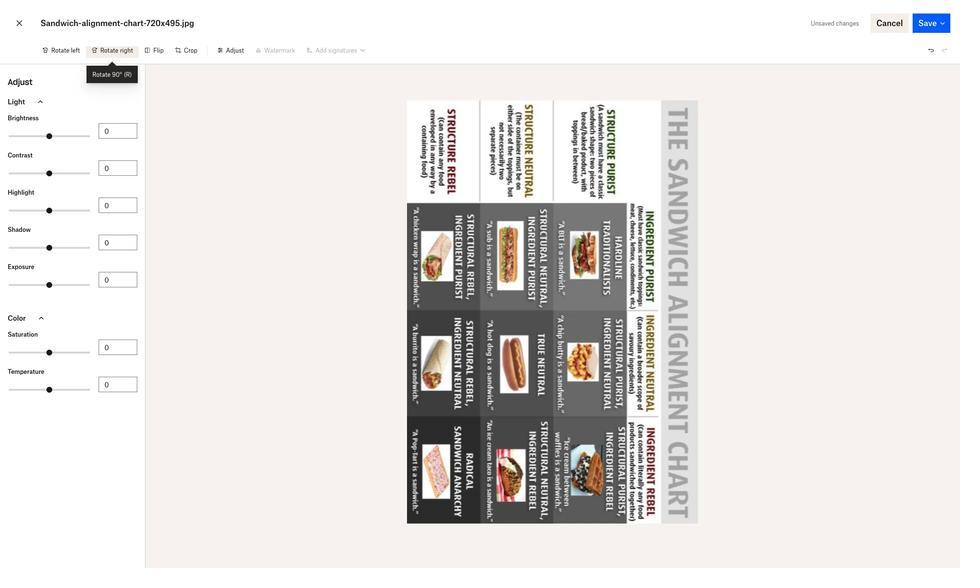 Task type: describe. For each thing, give the bounding box(es) containing it.
Temperature number field
[[104, 379, 131, 390]]

rotate for rotate right
[[100, 47, 118, 54]]

cancel button
[[871, 14, 909, 33]]

rotate right button
[[86, 43, 139, 58]]

light
[[8, 98, 25, 106]]

0 horizontal spatial adjust
[[8, 77, 32, 87]]

unsaved changes
[[811, 20, 859, 27]]

color
[[8, 314, 26, 322]]

Highlight range field
[[9, 210, 90, 212]]

flip
[[153, 47, 164, 54]]

shadow
[[8, 226, 31, 233]]

rotate left button
[[37, 43, 86, 58]]

color button
[[0, 307, 145, 330]]

Exposure range field
[[9, 284, 90, 286]]

rotate left
[[51, 47, 80, 54]]

brightness
[[8, 114, 39, 122]]

unsaved
[[811, 20, 834, 27]]

sandwich-
[[41, 18, 82, 28]]

changes
[[836, 20, 859, 27]]

Brightness range field
[[9, 135, 90, 137]]

Saturation number field
[[104, 342, 131, 353]]

Temperature range field
[[9, 389, 90, 391]]

temperature
[[8, 368, 44, 375]]

right
[[120, 47, 133, 54]]

720x495.jpg
[[146, 18, 194, 28]]

adjust inside button
[[226, 47, 244, 54]]

light button
[[0, 90, 145, 113]]

rotate right
[[100, 47, 133, 54]]

Exposure number field
[[104, 275, 131, 285]]

Brightness number field
[[104, 126, 131, 136]]



Task type: vqa. For each thing, say whether or not it's contained in the screenshot.
Folder, Father's Day ROW
no



Task type: locate. For each thing, give the bounding box(es) containing it.
rotate for rotate left
[[51, 47, 69, 54]]

crop button
[[169, 43, 203, 58]]

0 horizontal spatial rotate
[[51, 47, 69, 54]]

1 rotate from the left
[[51, 47, 69, 54]]

0 vertical spatial adjust
[[226, 47, 244, 54]]

adjust button
[[211, 43, 250, 58]]

Contrast range field
[[9, 173, 90, 175]]

crop
[[184, 47, 197, 54]]

Saturation range field
[[9, 352, 90, 354]]

contrast
[[8, 152, 33, 159]]

flip button
[[139, 43, 169, 58]]

Shadow number field
[[104, 237, 131, 248]]

exposure
[[8, 263, 34, 270]]

cancel
[[876, 18, 903, 28]]

close image
[[14, 15, 25, 31]]

1 horizontal spatial rotate
[[100, 47, 118, 54]]

1 horizontal spatial adjust
[[226, 47, 244, 54]]

save
[[918, 18, 937, 28]]

Contrast number field
[[104, 163, 131, 174]]

rotate left left
[[51, 47, 69, 54]]

rotate
[[51, 47, 69, 54], [100, 47, 118, 54]]

alignment-
[[82, 18, 123, 28]]

save button
[[913, 14, 950, 33]]

chart-
[[123, 18, 146, 28]]

1 vertical spatial adjust
[[8, 77, 32, 87]]

sandwich-alignment-chart-720x495.jpg
[[41, 18, 194, 28]]

rotate left right
[[100, 47, 118, 54]]

left
[[71, 47, 80, 54]]

adjust right crop
[[226, 47, 244, 54]]

Highlight number field
[[104, 200, 131, 211]]

2 rotate from the left
[[100, 47, 118, 54]]

adjust
[[226, 47, 244, 54], [8, 77, 32, 87]]

highlight
[[8, 189, 34, 196]]

alert
[[734, 322, 948, 568]]

Shadow range field
[[9, 247, 90, 249]]

adjust up the light
[[8, 77, 32, 87]]

saturation
[[8, 331, 38, 338]]



